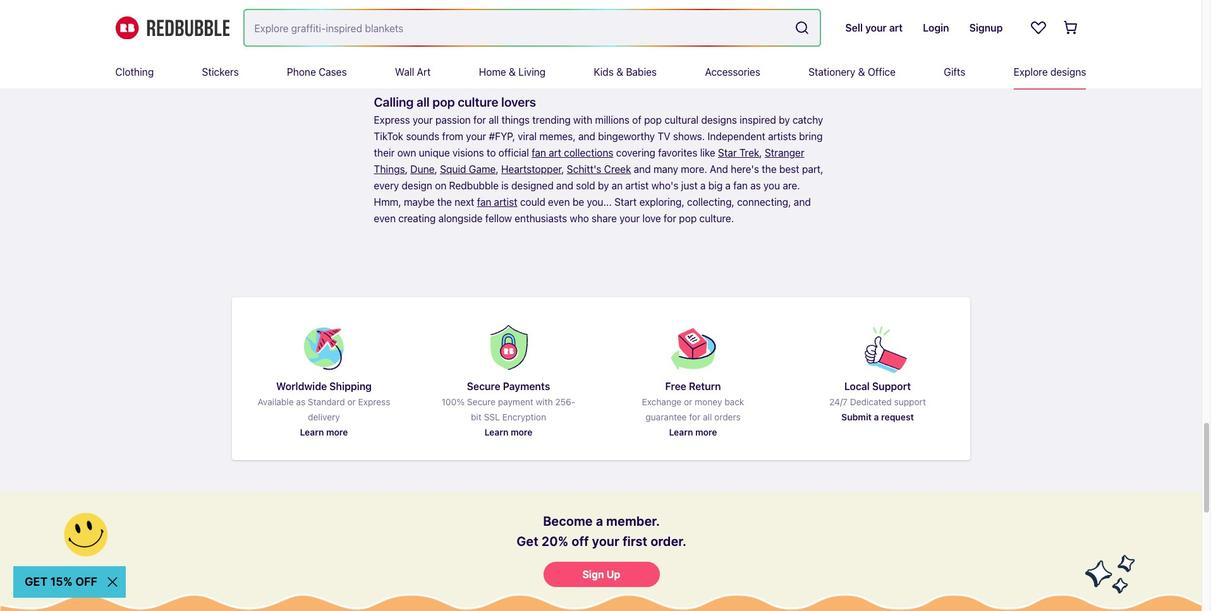 Task type: describe. For each thing, give the bounding box(es) containing it.
1 secure from the top
[[467, 381, 500, 393]]

free
[[665, 381, 686, 393]]

0 horizontal spatial all
[[417, 95, 430, 109]]

, dune , squid game , heartstopper , schitt's creek
[[405, 164, 631, 175]]

wall art link
[[395, 56, 431, 88]]

bit
[[471, 412, 481, 423]]

wall
[[395, 66, 414, 78]]

shows.
[[673, 131, 705, 142]]

could even be you... start exploring, collecting, connecting, and even creating alongside fellow enthusiasts who share your love for pop culture.
[[374, 197, 811, 225]]

free return exchange or money back guarantee for all orders learn more
[[642, 381, 744, 438]]

with inside secure payments 100% secure payment with 256- bit ssl encryption learn more
[[536, 397, 553, 408]]

you...
[[587, 197, 612, 208]]

calling all pop culture lovers
[[374, 95, 536, 109]]

hmm,
[[374, 197, 401, 208]]

kids
[[594, 66, 614, 78]]

fan for fan artist
[[477, 197, 491, 208]]

1 vertical spatial the
[[437, 197, 452, 208]]

here's
[[731, 164, 759, 175]]

schitt's
[[567, 164, 601, 175]]

phone
[[287, 66, 316, 78]]

or inside worldwide shipping available as standard or express delivery learn more
[[347, 397, 356, 408]]

learn more link for return
[[669, 426, 717, 441]]

as inside and many more. and here's the best part, every design on redbubble is designed and sold by an artist who's just a big a fan as you are. hmm, maybe the next
[[750, 180, 761, 192]]

menu bar containing clothing
[[115, 56, 1086, 88]]

artists
[[768, 131, 796, 142]]

more for free return
[[695, 427, 717, 438]]

cultural
[[664, 115, 699, 126]]

designs inside express your passion for all things trending with millions of pop cultural designs inspired by catchy tiktok sounds from your #fyp, viral memes, and bingeworthy tv shows. independent artists bring their own unique visions to official
[[701, 115, 737, 126]]

visions
[[452, 147, 484, 159]]

inspired
[[740, 115, 776, 126]]

exploring,
[[639, 197, 684, 208]]

explore designs
[[1014, 66, 1086, 78]]

& for babies
[[616, 66, 623, 78]]

designs inside explore designs link
[[1050, 66, 1086, 78]]

redbubble
[[449, 180, 499, 192]]

collecting,
[[687, 197, 734, 208]]

stationery
[[808, 66, 855, 78]]

start
[[614, 197, 637, 208]]

dedicated
[[850, 397, 892, 408]]

squid game link
[[440, 164, 496, 175]]

dune link
[[410, 164, 434, 175]]

dune
[[410, 164, 434, 175]]

schitt's creek link
[[567, 164, 631, 175]]

0 vertical spatial pop
[[432, 95, 455, 109]]

#fyp,
[[489, 131, 515, 142]]

ssl
[[484, 412, 500, 423]]

official
[[498, 147, 529, 159]]

living
[[518, 66, 546, 78]]

1 vertical spatial even
[[374, 213, 396, 225]]

shipping
[[329, 381, 372, 393]]

love
[[642, 213, 661, 225]]

big
[[708, 180, 723, 192]]

for inside express your passion for all things trending with millions of pop cultural designs inspired by catchy tiktok sounds from your #fyp, viral memes, and bingeworthy tv shows. independent artists bring their own unique visions to official
[[473, 115, 486, 126]]

tiktok
[[374, 131, 403, 142]]

1 horizontal spatial even
[[548, 197, 570, 208]]

all inside express your passion for all things trending with millions of pop cultural designs inspired by catchy tiktok sounds from your #fyp, viral memes, and bingeworthy tv shows. independent artists bring their own unique visions to official
[[489, 115, 499, 126]]

and inside could even be you... start exploring, collecting, connecting, and even creating alongside fellow enthusiasts who share your love for pop culture.
[[794, 197, 811, 208]]

covering
[[616, 147, 655, 159]]

0 horizontal spatial a
[[700, 180, 706, 192]]

clothing
[[115, 66, 154, 78]]

secure payments 100% secure payment with 256- bit ssl encryption learn more
[[442, 381, 575, 438]]

, down the unique
[[434, 164, 437, 175]]

as inside worldwide shipping available as standard or express delivery learn more
[[296, 397, 305, 408]]

more.
[[681, 164, 707, 175]]

express inside express your passion for all things trending with millions of pop cultural designs inspired by catchy tiktok sounds from your #fyp, viral memes, and bingeworthy tv shows. independent artists bring their own unique visions to official
[[374, 115, 410, 126]]

by inside express your passion for all things trending with millions of pop cultural designs inspired by catchy tiktok sounds from your #fyp, viral memes, and bingeworthy tv shows. independent artists bring their own unique visions to official
[[779, 115, 790, 126]]

exchange
[[642, 397, 682, 408]]

with inside express your passion for all things trending with millions of pop cultural designs inspired by catchy tiktok sounds from your #fyp, viral memes, and bingeworthy tv shows. independent artists bring their own unique visions to official
[[573, 115, 592, 126]]

is
[[501, 180, 509, 192]]

viral
[[518, 131, 537, 142]]

fan inside and many more. and here's the best part, every design on redbubble is designed and sold by an artist who's just a big a fan as you are. hmm, maybe the next
[[733, 180, 748, 192]]

creating
[[398, 213, 436, 225]]

fan artist link
[[477, 197, 517, 208]]

just
[[681, 180, 698, 192]]

trending
[[532, 115, 571, 126]]

fan artist
[[477, 197, 517, 208]]

art
[[417, 66, 431, 78]]

fan art collections covering favorites like star trek ,
[[532, 147, 765, 159]]

1 vertical spatial your
[[466, 131, 486, 142]]

request
[[881, 412, 914, 423]]

stranger
[[765, 147, 804, 159]]

an
[[612, 180, 623, 192]]

culture.
[[699, 213, 734, 225]]

calling
[[374, 95, 414, 109]]

0 vertical spatial the
[[762, 164, 777, 175]]

100%
[[442, 397, 465, 408]]

and left sold
[[556, 180, 573, 192]]

pop inside express your passion for all things trending with millions of pop cultural designs inspired by catchy tiktok sounds from your #fyp, viral memes, and bingeworthy tv shows. independent artists bring their own unique visions to official
[[644, 115, 662, 126]]

are.
[[783, 180, 800, 192]]

tv
[[658, 131, 670, 142]]

money
[[695, 397, 722, 408]]

part,
[[802, 164, 823, 175]]

home & living
[[479, 66, 546, 78]]

things
[[374, 164, 405, 175]]

back
[[724, 397, 744, 408]]

support
[[872, 381, 911, 393]]

256-
[[555, 397, 575, 408]]

modal overlay box frame element
[[0, 491, 1202, 612]]

star trek link
[[718, 147, 759, 159]]

worldwide shipping image
[[294, 318, 354, 378]]

stranger things link
[[374, 147, 804, 175]]

home & living link
[[479, 56, 546, 88]]



Task type: vqa. For each thing, say whether or not it's contained in the screenshot.


Task type: locate. For each thing, give the bounding box(es) containing it.
0 vertical spatial express
[[374, 115, 410, 126]]

& right kids
[[616, 66, 623, 78]]

learn inside worldwide shipping available as standard or express delivery learn more
[[300, 427, 324, 438]]

1 vertical spatial designs
[[701, 115, 737, 126]]

culture
[[458, 95, 498, 109]]

worldwide shipping available as standard or express delivery learn more
[[258, 381, 390, 438]]

2 vertical spatial for
[[689, 412, 700, 423]]

0 horizontal spatial by
[[598, 180, 609, 192]]

express down shipping
[[358, 397, 390, 408]]

1 vertical spatial with
[[536, 397, 553, 408]]

more inside worldwide shipping available as standard or express delivery learn more
[[326, 427, 348, 438]]

more down delivery
[[326, 427, 348, 438]]

2 horizontal spatial learn more link
[[669, 426, 717, 441]]

a left the big
[[700, 180, 706, 192]]

2 horizontal spatial your
[[620, 213, 640, 225]]

wall art
[[395, 66, 431, 78]]

a down dedicated
[[874, 412, 879, 423]]

0 horizontal spatial fan
[[477, 197, 491, 208]]

more
[[326, 427, 348, 438], [511, 427, 533, 438], [695, 427, 717, 438]]

fan down redbubble
[[477, 197, 491, 208]]

redbubble logo image
[[115, 16, 229, 39]]

share
[[592, 213, 617, 225]]

all down money
[[703, 412, 712, 423]]

your inside could even be you... start exploring, collecting, connecting, and even creating alongside fellow enthusiasts who share your love for pop culture.
[[620, 213, 640, 225]]

maybe
[[404, 197, 434, 208]]

0 vertical spatial artist
[[625, 180, 649, 192]]

by up artists
[[779, 115, 790, 126]]

1 vertical spatial by
[[598, 180, 609, 192]]

heartstopper link
[[501, 164, 561, 175]]

you
[[763, 180, 780, 192]]

cases
[[319, 66, 347, 78]]

next
[[455, 197, 474, 208]]

their
[[374, 147, 395, 159]]

, down fan art collections 'link'
[[561, 164, 564, 175]]

learn for secure
[[484, 427, 508, 438]]

sold
[[576, 180, 595, 192]]

memes,
[[539, 131, 576, 142]]

more for secure payments
[[511, 427, 533, 438]]

0 horizontal spatial learn
[[300, 427, 324, 438]]

your down start
[[620, 213, 640, 225]]

stranger things
[[374, 147, 804, 175]]

on
[[435, 180, 446, 192]]

learn more link down delivery
[[300, 426, 348, 441]]

could
[[520, 197, 545, 208]]

more inside secure payments 100% secure payment with 256- bit ssl encryption learn more
[[511, 427, 533, 438]]

as left you
[[750, 180, 761, 192]]

from
[[442, 131, 463, 142]]

, left dune
[[405, 164, 408, 175]]

,
[[759, 147, 762, 159], [405, 164, 408, 175], [434, 164, 437, 175], [496, 164, 499, 175], [561, 164, 564, 175]]

collections
[[564, 147, 613, 159]]

art
[[549, 147, 561, 159]]

fan down here's
[[733, 180, 748, 192]]

for down culture
[[473, 115, 486, 126]]

pop right of
[[644, 115, 662, 126]]

pop inside could even be you... start exploring, collecting, connecting, and even creating alongside fellow enthusiasts who share your love for pop culture.
[[679, 213, 697, 225]]

trek
[[739, 147, 759, 159]]

& left the living
[[509, 66, 516, 78]]

alongside
[[438, 213, 483, 225]]

more down encryption
[[511, 427, 533, 438]]

phone cases
[[287, 66, 347, 78]]

Search term search field
[[244, 10, 790, 46]]

kids & babies
[[594, 66, 657, 78]]

and down are.
[[794, 197, 811, 208]]

1 vertical spatial for
[[664, 213, 676, 225]]

& for office
[[858, 66, 865, 78]]

of
[[632, 115, 641, 126]]

learn more link for payments
[[484, 426, 533, 441]]

2 secure from the top
[[467, 397, 496, 408]]

a inside local support 24/7 dedicated support submit a request
[[874, 412, 879, 423]]

learn more link down guarantee
[[669, 426, 717, 441]]

even left be
[[548, 197, 570, 208]]

1 vertical spatial all
[[489, 115, 499, 126]]

1 horizontal spatial as
[[750, 180, 761, 192]]

with
[[573, 115, 592, 126], [536, 397, 553, 408]]

or
[[347, 397, 356, 408], [684, 397, 692, 408]]

stickers
[[202, 66, 239, 78]]

artist right an
[[625, 180, 649, 192]]

more inside free return exchange or money back guarantee for all orders learn more
[[695, 427, 717, 438]]

for down money
[[689, 412, 700, 423]]

as
[[750, 180, 761, 192], [296, 397, 305, 408]]

a right the big
[[725, 180, 731, 192]]

local support 24/7 dedicated support submit a request
[[829, 381, 926, 423]]

all up #fyp,
[[489, 115, 499, 126]]

1 more from the left
[[326, 427, 348, 438]]

your up visions
[[466, 131, 486, 142]]

3 more from the left
[[695, 427, 717, 438]]

0 vertical spatial by
[[779, 115, 790, 126]]

delivery
[[308, 412, 340, 423]]

1 vertical spatial fan
[[733, 180, 748, 192]]

0 vertical spatial all
[[417, 95, 430, 109]]

0 horizontal spatial your
[[413, 115, 433, 126]]

enthusiasts
[[515, 213, 567, 225]]

designs right explore
[[1050, 66, 1086, 78]]

2 or from the left
[[684, 397, 692, 408]]

explore
[[1014, 66, 1048, 78]]

2 horizontal spatial &
[[858, 66, 865, 78]]

things
[[501, 115, 530, 126]]

all
[[417, 95, 430, 109], [489, 115, 499, 126], [703, 412, 712, 423]]

2 learn from the left
[[484, 427, 508, 438]]

millions
[[595, 115, 630, 126]]

1 & from the left
[[509, 66, 516, 78]]

and inside express your passion for all things trending with millions of pop cultural designs inspired by catchy tiktok sounds from your #fyp, viral memes, and bingeworthy tv shows. independent artists bring their own unique visions to official
[[578, 131, 595, 142]]

kids & babies link
[[594, 56, 657, 88]]

1 horizontal spatial a
[[725, 180, 731, 192]]

2 horizontal spatial a
[[874, 412, 879, 423]]

fellow
[[485, 213, 512, 225]]

payment
[[498, 397, 533, 408]]

star
[[718, 147, 737, 159]]

2 horizontal spatial all
[[703, 412, 712, 423]]

express up tiktok at the left
[[374, 115, 410, 126]]

&
[[509, 66, 516, 78], [616, 66, 623, 78], [858, 66, 865, 78]]

as down "worldwide"
[[296, 397, 305, 408]]

0 horizontal spatial pop
[[432, 95, 455, 109]]

1 horizontal spatial artist
[[625, 180, 649, 192]]

learn down guarantee
[[669, 427, 693, 438]]

0 vertical spatial as
[[750, 180, 761, 192]]

2 learn more link from the left
[[484, 426, 533, 441]]

free return image
[[663, 318, 723, 378]]

pop down the collecting,
[[679, 213, 697, 225]]

your up sounds at the top of page
[[413, 115, 433, 126]]

own
[[397, 147, 416, 159]]

by
[[779, 115, 790, 126], [598, 180, 609, 192]]

2 horizontal spatial pop
[[679, 213, 697, 225]]

0 horizontal spatial learn more link
[[300, 426, 348, 441]]

1 horizontal spatial learn
[[484, 427, 508, 438]]

secure payments image
[[478, 318, 539, 378]]

learn
[[300, 427, 324, 438], [484, 427, 508, 438], [669, 427, 693, 438]]

& for living
[[509, 66, 516, 78]]

or down shipping
[[347, 397, 356, 408]]

1 horizontal spatial with
[[573, 115, 592, 126]]

2 horizontal spatial for
[[689, 412, 700, 423]]

submit
[[841, 412, 872, 423]]

1 vertical spatial secure
[[467, 397, 496, 408]]

, down to
[[496, 164, 499, 175]]

artist down is
[[494, 197, 517, 208]]

stationery & office link
[[808, 56, 896, 88]]

2 vertical spatial all
[[703, 412, 712, 423]]

the up you
[[762, 164, 777, 175]]

1 learn from the left
[[300, 427, 324, 438]]

0 horizontal spatial artist
[[494, 197, 517, 208]]

1 horizontal spatial all
[[489, 115, 499, 126]]

learn down ssl
[[484, 427, 508, 438]]

explore designs link
[[1014, 56, 1086, 88]]

bingeworthy
[[598, 131, 655, 142]]

for inside could even be you... start exploring, collecting, connecting, and even creating alongside fellow enthusiasts who share your love for pop culture.
[[664, 213, 676, 225]]

1 horizontal spatial or
[[684, 397, 692, 408]]

3 & from the left
[[858, 66, 865, 78]]

1 horizontal spatial learn more link
[[484, 426, 533, 441]]

0 horizontal spatial the
[[437, 197, 452, 208]]

and
[[710, 164, 728, 175]]

pop up passion
[[432, 95, 455, 109]]

local
[[844, 381, 870, 393]]

a
[[700, 180, 706, 192], [725, 180, 731, 192], [874, 412, 879, 423]]

3 learn more link from the left
[[669, 426, 717, 441]]

1 learn more link from the left
[[300, 426, 348, 441]]

return
[[689, 381, 721, 393]]

encryption
[[502, 412, 546, 423]]

and up 'collections'
[[578, 131, 595, 142]]

express inside worldwide shipping available as standard or express delivery learn more
[[358, 397, 390, 408]]

pop
[[432, 95, 455, 109], [644, 115, 662, 126], [679, 213, 697, 225]]

learn inside free return exchange or money back guarantee for all orders learn more
[[669, 427, 693, 438]]

1 horizontal spatial the
[[762, 164, 777, 175]]

for right the love
[[664, 213, 676, 225]]

be
[[573, 197, 584, 208]]

sounds
[[406, 131, 439, 142]]

2 horizontal spatial fan
[[733, 180, 748, 192]]

with left millions
[[573, 115, 592, 126]]

0 vertical spatial secure
[[467, 381, 500, 393]]

to
[[487, 147, 496, 159]]

for
[[473, 115, 486, 126], [664, 213, 676, 225], [689, 412, 700, 423]]

who
[[570, 213, 589, 225]]

learn for free
[[669, 427, 693, 438]]

by left an
[[598, 180, 609, 192]]

menu bar
[[115, 56, 1086, 88]]

1 horizontal spatial your
[[466, 131, 486, 142]]

designed
[[511, 180, 554, 192]]

all inside free return exchange or money back guarantee for all orders learn more
[[703, 412, 712, 423]]

standard
[[308, 397, 345, 408]]

3 learn from the left
[[669, 427, 693, 438]]

learn down delivery
[[300, 427, 324, 438]]

express
[[374, 115, 410, 126], [358, 397, 390, 408]]

clothing link
[[115, 56, 154, 88]]

1 horizontal spatial pop
[[644, 115, 662, 126]]

1 horizontal spatial for
[[664, 213, 676, 225]]

, left stranger
[[759, 147, 762, 159]]

unique
[[419, 147, 450, 159]]

design
[[402, 180, 432, 192]]

1 horizontal spatial &
[[616, 66, 623, 78]]

or inside free return exchange or money back guarantee for all orders learn more
[[684, 397, 692, 408]]

0 horizontal spatial even
[[374, 213, 396, 225]]

more down orders
[[695, 427, 717, 438]]

with left 256-
[[536, 397, 553, 408]]

who's
[[651, 180, 679, 192]]

2 horizontal spatial more
[[695, 427, 717, 438]]

2 & from the left
[[616, 66, 623, 78]]

babies
[[626, 66, 657, 78]]

artist inside and many more. and here's the best part, every design on redbubble is designed and sold by an artist who's just a big a fan as you are. hmm, maybe the next
[[625, 180, 649, 192]]

even down hmm,
[[374, 213, 396, 225]]

0 horizontal spatial or
[[347, 397, 356, 408]]

1 vertical spatial as
[[296, 397, 305, 408]]

every
[[374, 180, 399, 192]]

the down on
[[437, 197, 452, 208]]

0 horizontal spatial as
[[296, 397, 305, 408]]

worldwide
[[276, 381, 327, 393]]

0 vertical spatial for
[[473, 115, 486, 126]]

local support image
[[847, 318, 908, 378]]

0 horizontal spatial more
[[326, 427, 348, 438]]

2 horizontal spatial learn
[[669, 427, 693, 438]]

2 vertical spatial pop
[[679, 213, 697, 225]]

passion
[[435, 115, 471, 126]]

0 horizontal spatial &
[[509, 66, 516, 78]]

2 more from the left
[[511, 427, 533, 438]]

1 horizontal spatial more
[[511, 427, 533, 438]]

independent
[[707, 131, 765, 142]]

the
[[762, 164, 777, 175], [437, 197, 452, 208]]

None field
[[244, 10, 820, 46]]

0 horizontal spatial designs
[[701, 115, 737, 126]]

0 horizontal spatial with
[[536, 397, 553, 408]]

0 vertical spatial even
[[548, 197, 570, 208]]

by inside and many more. and here's the best part, every design on redbubble is designed and sold by an artist who's just a big a fan as you are. hmm, maybe the next
[[598, 180, 609, 192]]

fan for fan art collections covering favorites like star trek ,
[[532, 147, 546, 159]]

learn more link for shipping
[[300, 426, 348, 441]]

1 vertical spatial pop
[[644, 115, 662, 126]]

1 or from the left
[[347, 397, 356, 408]]

orders
[[714, 412, 741, 423]]

stickers link
[[202, 56, 239, 88]]

1 horizontal spatial designs
[[1050, 66, 1086, 78]]

0 vertical spatial your
[[413, 115, 433, 126]]

for inside free return exchange or money back guarantee for all orders learn more
[[689, 412, 700, 423]]

many
[[653, 164, 678, 175]]

all right calling
[[417, 95, 430, 109]]

1 vertical spatial express
[[358, 397, 390, 408]]

squid
[[440, 164, 466, 175]]

learn inside secure payments 100% secure payment with 256- bit ssl encryption learn more
[[484, 427, 508, 438]]

fan left art
[[532, 147, 546, 159]]

and down 'fan art collections covering favorites like star trek ,'
[[634, 164, 651, 175]]

0 vertical spatial designs
[[1050, 66, 1086, 78]]

0 vertical spatial with
[[573, 115, 592, 126]]

designs up 'independent'
[[701, 115, 737, 126]]

like
[[700, 147, 715, 159]]

0 horizontal spatial for
[[473, 115, 486, 126]]

learn more link down encryption
[[484, 426, 533, 441]]

1 horizontal spatial fan
[[532, 147, 546, 159]]

2 vertical spatial your
[[620, 213, 640, 225]]

0 vertical spatial fan
[[532, 147, 546, 159]]

1 horizontal spatial by
[[779, 115, 790, 126]]

1 vertical spatial artist
[[494, 197, 517, 208]]

or down "free"
[[684, 397, 692, 408]]

& left office at top
[[858, 66, 865, 78]]

2 vertical spatial fan
[[477, 197, 491, 208]]

office
[[868, 66, 896, 78]]



